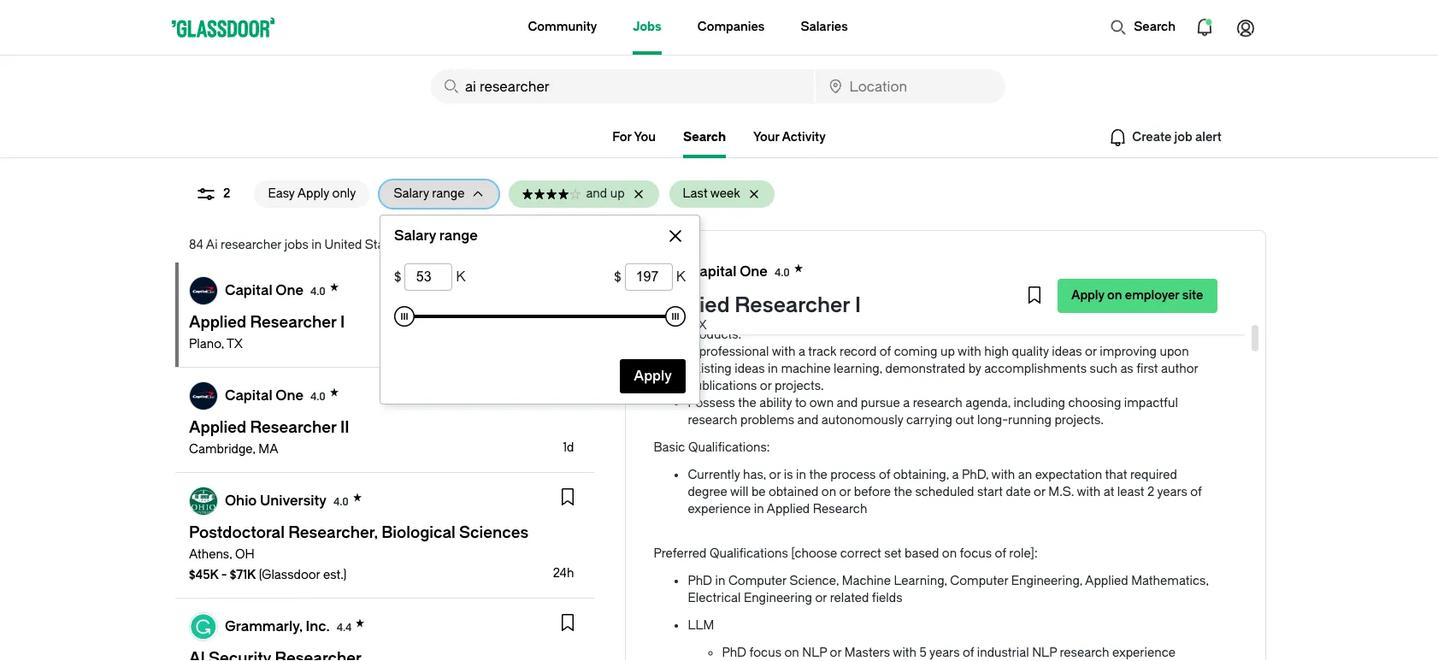 Task type: describe. For each thing, give the bounding box(es) containing it.
publications
[[688, 379, 757, 393]]

correct
[[841, 547, 882, 561]]

4.4
[[337, 621, 352, 633]]

states
[[365, 238, 402, 252]]

at inside experience building large deep learning models, whether on language, images, events, or graphs, as well as expertise in one or more of the following: training optimization, self- supervised learning, robustness, explainability, rlhf. an engineering mindset as shown by a track record of delivering models at scale both in terms of training data and inference volumes. experience in delivering libraries, platform level code or solution level code to existing products. a professional with a track record of coming up with high quality ideas or improving upon existing ideas in machine learning, demonstrated by accomplishments such as first author publications or projects. possess the ability to own and pursue a research agenda, including choosing impactful research problems and autonomously carrying out long-running projects.
[[1099, 276, 1109, 291]]

close dropdown image
[[666, 226, 686, 246]]

1 vertical spatial search
[[684, 130, 726, 145]]

1 $ from the left
[[395, 269, 402, 285]]

in down engineering
[[755, 310, 766, 325]]

2 inside currently has, or is in the process of obtaining, a phd, with an expectation that required degree will be obtained on or before the scheduled start date or m.s. with at least 2 years of experience in applied research
[[1148, 485, 1155, 500]]

one for cambridge, ma
[[276, 387, 304, 403]]

a down explainability,
[[899, 276, 906, 291]]

phd inside phd in computer science, machine learning, computer engineering, applied mathematics, electrical engineering or related fields
[[688, 574, 713, 588]]

explainability,
[[874, 259, 949, 274]]

0 vertical spatial track
[[909, 276, 938, 291]]

grammarly, inc. logo image
[[190, 613, 217, 641]]

phd in computer science, machine learning, computer engineering, applied mathematics, electrical engineering or related fields
[[688, 574, 1209, 606]]

1 level from the left
[[929, 310, 955, 325]]

autonomously
[[822, 413, 904, 428]]

1 vertical spatial learning,
[[834, 362, 883, 376]]

none field search keyword
[[431, 69, 814, 103]]

2 slider from the left
[[666, 306, 686, 327]]

years inside the llm phd focus on nlp or masters with 5 years of industrial nlp research experience
[[930, 646, 960, 660]]

problems
[[741, 413, 795, 428]]

0 vertical spatial capital
[[690, 263, 737, 279]]

optimization,
[[1071, 242, 1144, 257]]

ohio university
[[225, 492, 327, 509]]

1 horizontal spatial research
[[913, 396, 963, 411]]

or up research
[[840, 485, 851, 500]]

1 vertical spatial training
[[739, 293, 781, 308]]

on inside currently has, or is in the process of obtaining, a phd, with an expectation that required degree will be obtained on or before the scheduled start date or m.s. with at least 2 years of experience in applied research
[[822, 485, 837, 500]]

last week button
[[669, 180, 741, 208]]

1 vertical spatial research
[[688, 413, 738, 428]]

whether
[[963, 225, 1009, 239]]

0 vertical spatial to
[[1114, 310, 1125, 325]]

$71k
[[230, 568, 256, 582]]

84 ai researcher jobs in united states
[[189, 238, 402, 252]]

1 slider from the left
[[395, 306, 415, 327]]

volumes.
[[893, 293, 945, 308]]

own
[[810, 396, 834, 411]]

1 vertical spatial ideas
[[735, 362, 765, 376]]

only
[[332, 186, 356, 201]]

up inside popup button
[[610, 186, 625, 201]]

or left the is
[[769, 468, 781, 482]]

degree
[[688, 485, 728, 500]]

or left solution
[[990, 310, 1001, 325]]

on inside the llm phd focus on nlp or masters with 5 years of industrial nlp research experience
[[785, 646, 800, 660]]

the up the rlhf.
[[946, 242, 964, 257]]

last
[[683, 186, 708, 201]]

a right pursue
[[903, 396, 910, 411]]

salary inside the salary range popup button
[[394, 186, 429, 201]]

at inside currently has, or is in the process of obtaining, a phd, with an expectation that required degree will be obtained on or before the scheduled start date or m.s. with at least 2 years of experience in applied research
[[1104, 485, 1115, 500]]

of down models, on the top right
[[931, 242, 943, 257]]

basic qualifications:
[[654, 441, 770, 455]]

as down building
[[774, 242, 787, 257]]

rlhf.
[[952, 259, 988, 274]]

ohio university logo image
[[190, 488, 217, 515]]

basic
[[654, 441, 685, 455]]

for you
[[613, 130, 656, 145]]

mathematics,
[[1132, 574, 1209, 588]]

researcher
[[221, 238, 282, 252]]

machine
[[842, 574, 891, 588]]

0 vertical spatial capital one
[[690, 263, 768, 279]]

in right the both in the right top of the page
[[1174, 276, 1185, 291]]

on right the based
[[942, 547, 957, 561]]

0 horizontal spatial record
[[840, 345, 877, 359]]

coming
[[894, 345, 938, 359]]

2 code from the left
[[1082, 310, 1111, 325]]

for
[[613, 130, 632, 145]]

that
[[1106, 468, 1128, 482]]

engineering
[[707, 276, 775, 291]]

as down robustness,
[[827, 276, 840, 291]]

expectation
[[1036, 468, 1103, 482]]

an
[[688, 276, 704, 291]]

0 vertical spatial one
[[741, 263, 768, 279]]

or right "date"
[[1034, 485, 1046, 500]]

capital one for tx
[[225, 282, 304, 298]]

or right 'events,'
[[1179, 225, 1191, 239]]

[choose
[[791, 547, 838, 561]]

search inside search 'button'
[[1134, 20, 1176, 34]]

the up "problems"
[[738, 396, 757, 411]]

m.s.
[[1049, 485, 1075, 500]]

employer
[[1126, 288, 1180, 303]]

one for plano, tx
[[276, 282, 304, 298]]

2 nlp from the left
[[1033, 646, 1057, 660]]

0 vertical spatial projects.
[[775, 379, 824, 393]]

tx inside applied researcher i plano, tx
[[691, 318, 707, 333]]

as left the well
[[733, 242, 746, 257]]

running
[[1008, 413, 1052, 428]]

2 k from the left
[[677, 269, 686, 285]]

applied inside currently has, or is in the process of obtaining, a phd, with an expectation that required degree will be obtained on or before the scheduled start date or m.s. with at least 2 years of experience in applied research
[[767, 502, 810, 517]]

plano, inside applied researcher i plano, tx
[[654, 318, 689, 333]]

choosing
[[1069, 396, 1122, 411]]

deep
[[834, 225, 863, 239]]

preferred
[[654, 547, 707, 561]]

1 k from the left
[[457, 269, 466, 285]]

community link
[[528, 0, 597, 55]]

apply on employer site
[[1072, 288, 1204, 303]]

your activity link
[[754, 130, 826, 145]]

capital one for ma
[[225, 387, 304, 403]]

2 inside popup button
[[223, 186, 230, 201]]

in right jobs
[[312, 238, 322, 252]]

accomplishments
[[985, 362, 1087, 376]]

agenda,
[[966, 396, 1011, 411]]

in down be
[[754, 502, 764, 517]]

of down engineering
[[724, 293, 736, 308]]

engineering,
[[1012, 574, 1083, 588]]

salary range inside popup button
[[394, 186, 465, 201]]

with inside the llm phd focus on nlp or masters with 5 years of industrial nlp research experience
[[893, 646, 917, 660]]

jobs list element
[[175, 263, 595, 661]]

plano, tx
[[189, 337, 243, 352]]

the down 'obtaining,'
[[894, 485, 913, 500]]

professional
[[699, 345, 769, 359]]

athens,
[[189, 547, 232, 562]]

qualifications:
[[688, 441, 770, 455]]

images,
[[1088, 225, 1133, 239]]

applied researcher i plano, tx
[[654, 293, 862, 333]]

easy apply only button
[[254, 180, 370, 208]]

impactful
[[1125, 396, 1179, 411]]

2 experience from the top
[[688, 310, 753, 325]]

capital for tx
[[225, 282, 273, 298]]

will
[[730, 485, 749, 500]]

4.0 for athens, oh
[[334, 496, 349, 508]]

focus inside the llm phd focus on nlp or masters with 5 years of industrial nlp research experience
[[750, 646, 782, 660]]

of left coming
[[880, 345, 891, 359]]

required
[[1131, 468, 1178, 482]]

scheduled
[[916, 485, 975, 500]]

is
[[784, 468, 793, 482]]

ma
[[259, 442, 278, 457]]

search button
[[1102, 10, 1185, 44]]

in right the is
[[796, 468, 807, 482]]

and up
[[586, 186, 625, 201]]

Search location field
[[816, 69, 1006, 103]]

in inside phd in computer science, machine learning, computer engineering, applied mathematics, electrical engineering or related fields
[[716, 574, 726, 588]]

platform
[[877, 310, 926, 325]]

1 horizontal spatial by
[[969, 362, 982, 376]]

1 horizontal spatial projects.
[[1055, 413, 1104, 428]]

companies link
[[698, 0, 765, 55]]

based
[[905, 547, 939, 561]]

of up before
[[879, 468, 891, 482]]

language,
[[1030, 225, 1085, 239]]

1 vertical spatial track
[[809, 345, 837, 359]]

for you link
[[613, 130, 656, 145]]

an
[[1019, 468, 1033, 482]]

1 code from the left
[[958, 310, 987, 325]]

of down the rlhf.
[[981, 276, 992, 291]]

machine
[[781, 362, 831, 376]]

apply inside button
[[297, 186, 329, 201]]

ability
[[760, 396, 792, 411]]

applied inside phd in computer science, machine learning, computer engineering, applied mathematics, electrical engineering or related fields
[[1085, 574, 1129, 588]]

1 horizontal spatial existing
[[1128, 310, 1172, 325]]

oh
[[235, 547, 255, 562]]

24h
[[553, 566, 574, 581]]

inference
[[836, 293, 890, 308]]

none field search location
[[816, 69, 1006, 103]]

first
[[1137, 362, 1159, 376]]

plano, inside jobs list element
[[189, 337, 224, 352]]

out
[[956, 413, 975, 428]]

with left "high"
[[958, 345, 982, 359]]

with up start
[[992, 468, 1016, 482]]

2 computer from the left
[[951, 574, 1009, 588]]

1 vertical spatial existing
[[688, 362, 732, 376]]

has,
[[743, 468, 766, 482]]



Task type: vqa. For each thing, say whether or not it's contained in the screenshot.
Applied inside the Currently has, or is in the process of obtaining, a PhD, with an expectation that required degree will be obtained on or before the scheduled start date or M.S. with at least 2 years of experience in Applied Research
yes



Task type: locate. For each thing, give the bounding box(es) containing it.
2 down 'required'
[[1148, 485, 1155, 500]]

phd
[[688, 574, 713, 588], [722, 646, 747, 660]]

track up machine
[[809, 345, 837, 359]]

or inside the llm phd focus on nlp or masters with 5 years of industrial nlp research experience
[[830, 646, 842, 660]]

delivering up solution
[[995, 276, 1050, 291]]

1 vertical spatial to
[[795, 396, 807, 411]]

a inside currently has, or is in the process of obtaining, a phd, with an expectation that required degree will be obtained on or before the scheduled start date or m.s. with at least 2 years of experience in applied research
[[952, 468, 959, 482]]

experience up products.
[[688, 310, 753, 325]]

1 vertical spatial experience
[[1113, 646, 1176, 660]]

to down apply on employer site
[[1114, 310, 1125, 325]]

carrying
[[907, 413, 953, 428]]

0 vertical spatial applied
[[654, 293, 730, 317]]

0 horizontal spatial training
[[739, 293, 781, 308]]

athens, oh $45k - $71k (glassdoor est.)
[[189, 547, 347, 582]]

1 horizontal spatial ideas
[[1052, 345, 1083, 359]]

jobs
[[633, 20, 662, 34]]

of left 'industrial'
[[963, 646, 975, 660]]

llm phd focus on nlp or masters with 5 years of industrial nlp research experience
[[688, 618, 1176, 660]]

quality
[[1012, 345, 1049, 359]]

models
[[1053, 276, 1096, 291]]

ideas up "accomplishments"
[[1052, 345, 1083, 359]]

products.
[[688, 328, 742, 342]]

of left role]:
[[995, 547, 1007, 561]]

or up "such" at right bottom
[[1085, 345, 1097, 359]]

engineering
[[744, 591, 813, 606]]

1 vertical spatial capital
[[225, 282, 273, 298]]

2 horizontal spatial research
[[1060, 646, 1110, 660]]

or left the "masters"
[[830, 646, 842, 660]]

0 vertical spatial ideas
[[1052, 345, 1083, 359]]

last week
[[683, 186, 741, 201]]

research up carrying
[[913, 396, 963, 411]]

capital one logo image for plano, tx
[[190, 277, 217, 305]]

(glassdoor
[[259, 568, 320, 582]]

1 experience from the top
[[688, 225, 753, 239]]

1 horizontal spatial learning,
[[834, 362, 883, 376]]

a
[[688, 345, 696, 359]]

1 horizontal spatial plano,
[[654, 318, 689, 333]]

preferred qualifications [choose correct set based on focus of role]:
[[654, 547, 1038, 561]]

1 vertical spatial one
[[276, 282, 304, 298]]

0 horizontal spatial $
[[395, 269, 402, 285]]

code up "high"
[[958, 310, 987, 325]]

experience up graphs,
[[688, 225, 753, 239]]

electrical
[[688, 591, 741, 606]]

on up following:
[[1012, 225, 1027, 239]]

existing up publications in the bottom of the page
[[688, 362, 732, 376]]

1 horizontal spatial training
[[1025, 242, 1068, 257]]

range
[[432, 186, 465, 201], [440, 228, 478, 244]]

salary down the salary range popup button
[[395, 228, 437, 244]]

masters
[[845, 646, 891, 660]]

to left own
[[795, 396, 807, 411]]

easy
[[268, 186, 295, 201]]

years right 5
[[930, 646, 960, 660]]

0 horizontal spatial research
[[688, 413, 738, 428]]

0 vertical spatial search
[[1134, 20, 1176, 34]]

and inside popup button
[[586, 186, 607, 201]]

week
[[711, 186, 741, 201]]

applied right 'engineering,'
[[1085, 574, 1129, 588]]

years inside currently has, or is in the process of obtaining, a phd, with an expectation that required degree will be obtained on or before the scheduled start date or m.s. with at least 2 years of experience in applied research
[[1158, 485, 1188, 500]]

1 horizontal spatial delivering
[[995, 276, 1050, 291]]

1 horizontal spatial up
[[941, 345, 955, 359]]

with left 5
[[893, 646, 917, 660]]

2 level from the left
[[1053, 310, 1079, 325]]

0 horizontal spatial code
[[958, 310, 987, 325]]

2 vertical spatial applied
[[1085, 574, 1129, 588]]

0 vertical spatial delivering
[[995, 276, 1050, 291]]

$
[[395, 269, 402, 285], [615, 269, 622, 285]]

currently has, or is in the process of obtaining, a phd, with an expectation that required degree will be obtained on or before the scheduled start date or m.s. with at least 2 years of experience in applied research
[[688, 468, 1202, 517]]

capital one down researcher
[[225, 282, 304, 298]]

delivering
[[995, 276, 1050, 291], [769, 310, 824, 325]]

1 horizontal spatial computer
[[951, 574, 1009, 588]]

1 vertical spatial range
[[440, 228, 478, 244]]

research
[[913, 396, 963, 411], [688, 413, 738, 428], [1060, 646, 1110, 660]]

supervised
[[688, 259, 750, 274]]

up down for
[[610, 186, 625, 201]]

start
[[978, 485, 1003, 500]]

nlp left the "masters"
[[803, 646, 827, 660]]

including
[[1014, 396, 1066, 411]]

0 horizontal spatial 2
[[223, 186, 230, 201]]

0 horizontal spatial experience
[[688, 502, 751, 517]]

salary up states
[[394, 186, 429, 201]]

companies
[[698, 20, 765, 34]]

1 horizontal spatial $
[[615, 269, 622, 285]]

least
[[1118, 485, 1145, 500]]

-
[[221, 568, 227, 582]]

level down volumes.
[[929, 310, 955, 325]]

experience inside currently has, or is in the process of obtaining, a phd, with an expectation that required degree will be obtained on or before the scheduled start date or m.s. with at least 2 years of experience in applied research
[[688, 502, 751, 517]]

site
[[1183, 288, 1204, 303]]

one down 84 ai researcher jobs in united states
[[276, 282, 304, 298]]

0 vertical spatial by
[[884, 276, 896, 291]]

scale
[[1112, 276, 1142, 291]]

phd down the electrical
[[722, 646, 747, 660]]

cambridge,
[[189, 442, 256, 457]]

0 vertical spatial training
[[1025, 242, 1068, 257]]

applied
[[654, 293, 730, 317], [767, 502, 810, 517], [1085, 574, 1129, 588]]

0 horizontal spatial projects.
[[775, 379, 824, 393]]

with down expectation
[[1077, 485, 1101, 500]]

with
[[772, 345, 796, 359], [958, 345, 982, 359], [992, 468, 1016, 482], [1077, 485, 1101, 500], [893, 646, 917, 660]]

capital one logo image down the '84'
[[190, 277, 217, 305]]

0 vertical spatial research
[[913, 396, 963, 411]]

salary range down the salary range popup button
[[395, 228, 478, 244]]

capital one down graphs,
[[690, 263, 768, 279]]

fields
[[872, 591, 903, 606]]

phd inside the llm phd focus on nlp or masters with 5 years of industrial nlp research experience
[[722, 646, 747, 660]]

training
[[1025, 242, 1068, 257], [739, 293, 781, 308]]

2 left easy
[[223, 186, 230, 201]]

1 vertical spatial plano,
[[189, 337, 224, 352]]

2 vertical spatial research
[[1060, 646, 1110, 660]]

i
[[856, 293, 862, 317]]

1 vertical spatial salary range
[[395, 228, 478, 244]]

0 vertical spatial record
[[941, 276, 978, 291]]

1 horizontal spatial slider
[[666, 306, 686, 327]]

1 horizontal spatial focus
[[960, 547, 992, 561]]

ohio
[[225, 492, 257, 509]]

ideas down the professional
[[735, 362, 765, 376]]

4.0
[[775, 266, 790, 278], [311, 285, 326, 297], [311, 390, 326, 402], [334, 496, 349, 508]]

0 horizontal spatial level
[[929, 310, 955, 325]]

1 vertical spatial focus
[[750, 646, 782, 660]]

1 horizontal spatial years
[[1158, 485, 1188, 500]]

years down 'required'
[[1158, 485, 1188, 500]]

2 vertical spatial one
[[276, 387, 304, 403]]

computer right learning,
[[951, 574, 1009, 588]]

level down models
[[1053, 310, 1079, 325]]

1 horizontal spatial record
[[941, 276, 978, 291]]

1 horizontal spatial nlp
[[1033, 646, 1057, 660]]

2 button
[[182, 180, 244, 208]]

the right the is
[[809, 468, 828, 482]]

or down science,
[[815, 591, 827, 606]]

code
[[958, 310, 987, 325], [1082, 310, 1111, 325]]

in left machine
[[768, 362, 778, 376]]

possess
[[688, 396, 735, 411]]

on inside button
[[1108, 288, 1123, 303]]

research inside the llm phd focus on nlp or masters with 5 years of industrial nlp research experience
[[1060, 646, 1110, 660]]

0 horizontal spatial nlp
[[803, 646, 827, 660]]

0 horizontal spatial tx
[[227, 337, 243, 352]]

0 vertical spatial focus
[[960, 547, 992, 561]]

4.0 for plano, tx
[[311, 285, 326, 297]]

terms
[[688, 293, 721, 308]]

building
[[755, 225, 800, 239]]

obtained
[[769, 485, 819, 500]]

a up machine
[[799, 345, 806, 359]]

or up the ability
[[760, 379, 772, 393]]

in down deep
[[845, 242, 855, 257]]

salary range up states
[[394, 186, 465, 201]]

focus
[[960, 547, 992, 561], [750, 646, 782, 660]]

experience inside the llm phd focus on nlp or masters with 5 years of industrial nlp research experience
[[1113, 646, 1176, 660]]

researcher
[[735, 293, 851, 317]]

delivering down data
[[769, 310, 824, 325]]

focus up phd in computer science, machine learning, computer engineering, applied mathematics, electrical engineering or related fields
[[960, 547, 992, 561]]

0 vertical spatial salary
[[394, 186, 429, 201]]

0 vertical spatial plano,
[[654, 318, 689, 333]]

range inside popup button
[[432, 186, 465, 201]]

set
[[885, 547, 902, 561]]

experience down "degree"
[[688, 502, 751, 517]]

capital up cambridge, ma at the bottom left
[[225, 387, 273, 403]]

1 horizontal spatial level
[[1053, 310, 1079, 325]]

None field
[[431, 69, 814, 103], [816, 69, 1006, 103], [405, 263, 453, 291], [625, 263, 673, 291], [405, 263, 453, 291], [625, 263, 673, 291]]

slider
[[395, 306, 415, 327], [666, 306, 686, 327]]

0 vertical spatial years
[[1158, 485, 1188, 500]]

4.0 for cambridge, ma
[[311, 390, 326, 402]]

capital down researcher
[[225, 282, 273, 298]]

learning
[[866, 225, 912, 239]]

capital one logo image
[[655, 258, 682, 286], [190, 277, 217, 305], [190, 382, 217, 410]]

1 horizontal spatial to
[[1114, 310, 1125, 325]]

1 vertical spatial up
[[941, 345, 955, 359]]

up up demonstrated
[[941, 345, 955, 359]]

training down the language,
[[1025, 242, 1068, 257]]

one
[[858, 242, 880, 257]]

by down explainability,
[[884, 276, 896, 291]]

1 vertical spatial salary
[[395, 228, 437, 244]]

0 horizontal spatial ideas
[[735, 362, 765, 376]]

in up the electrical
[[716, 574, 726, 588]]

research down possess
[[688, 413, 738, 428]]

salaries
[[801, 20, 848, 34]]

long-
[[978, 413, 1008, 428]]

1 horizontal spatial track
[[909, 276, 938, 291]]

community
[[528, 20, 597, 34]]

1 horizontal spatial code
[[1082, 310, 1111, 325]]

search link
[[684, 130, 726, 158]]

0 horizontal spatial plano,
[[189, 337, 224, 352]]

by
[[884, 276, 896, 291], [969, 362, 982, 376]]

2 vertical spatial capital
[[225, 387, 273, 403]]

apply left "scale"
[[1072, 288, 1105, 303]]

0 horizontal spatial learning,
[[753, 259, 802, 274]]

capital down graphs,
[[690, 263, 737, 279]]

1 vertical spatial delivering
[[769, 310, 824, 325]]

0 horizontal spatial focus
[[750, 646, 782, 660]]

process
[[831, 468, 876, 482]]

llm
[[688, 618, 715, 633]]

1 horizontal spatial 2
[[1148, 485, 1155, 500]]

1 horizontal spatial search
[[1134, 20, 1176, 34]]

at down that
[[1104, 485, 1115, 500]]

experience building large deep learning models, whether on language, images, events, or graphs, as well as expertise in one or more of the following: training optimization, self- supervised learning, robustness, explainability, rlhf. an engineering mindset as shown by a track record of delivering models at scale both in terms of training data and inference volumes. experience in delivering libraries, platform level code or solution level code to existing products. a professional with a track record of coming up with high quality ideas or improving upon existing ideas in machine learning, demonstrated by accomplishments such as first author publications or projects. possess the ability to own and pursue a research agenda, including choosing impactful research problems and autonomously carrying out long-running projects.
[[688, 225, 1199, 428]]

salary range
[[394, 186, 465, 201], [395, 228, 478, 244]]

1 horizontal spatial experience
[[1113, 646, 1176, 660]]

on inside experience building large deep learning models, whether on language, images, events, or graphs, as well as expertise in one or more of the following: training optimization, self- supervised learning, robustness, explainability, rlhf. an engineering mindset as shown by a track record of delivering models at scale both in terms of training data and inference volumes. experience in delivering libraries, platform level code or solution level code to existing products. a professional with a track record of coming up with high quality ideas or improving upon existing ideas in machine learning, demonstrated by accomplishments such as first author publications or projects. possess the ability to own and pursue a research agenda, including choosing impactful research problems and autonomously carrying out long-running projects.
[[1012, 225, 1027, 239]]

tx inside jobs list element
[[227, 337, 243, 352]]

following:
[[967, 242, 1022, 257]]

role]:
[[1010, 547, 1038, 561]]

$ down states
[[395, 269, 402, 285]]

0 horizontal spatial to
[[795, 396, 807, 411]]

phd,
[[962, 468, 989, 482]]

capital for ma
[[225, 387, 273, 403]]

or inside phd in computer science, machine learning, computer engineering, applied mathematics, electrical engineering or related fields
[[815, 591, 827, 606]]

1 vertical spatial by
[[969, 362, 982, 376]]

more
[[898, 242, 928, 257]]

science,
[[790, 574, 839, 588]]

nlp right 'industrial'
[[1033, 646, 1057, 660]]

1 vertical spatial capital one
[[225, 282, 304, 298]]

of inside the llm phd focus on nlp or masters with 5 years of industrial nlp research experience
[[963, 646, 975, 660]]

projects. down machine
[[775, 379, 824, 393]]

1 vertical spatial projects.
[[1055, 413, 1104, 428]]

on down engineering on the bottom right of the page
[[785, 646, 800, 660]]

jobs
[[285, 238, 309, 252]]

5
[[920, 646, 927, 660]]

1 vertical spatial years
[[930, 646, 960, 660]]

0 horizontal spatial track
[[809, 345, 837, 359]]

up inside experience building large deep learning models, whether on language, images, events, or graphs, as well as expertise in one or more of the following: training optimization, self- supervised learning, robustness, explainability, rlhf. an engineering mindset as shown by a track record of delivering models at scale both in terms of training data and inference volumes. experience in delivering libraries, platform level code or solution level code to existing products. a professional with a track record of coming up with high quality ideas or improving upon existing ideas in machine learning, demonstrated by accomplishments such as first author publications or projects. possess the ability to own and pursue a research agenda, including choosing impactful research problems and autonomously carrying out long-running projects.
[[941, 345, 955, 359]]

Search keyword field
[[431, 69, 814, 103]]

0 horizontal spatial by
[[884, 276, 896, 291]]

1 horizontal spatial phd
[[722, 646, 747, 660]]

self-
[[1147, 242, 1173, 257]]

on left employer
[[1108, 288, 1123, 303]]

one
[[741, 263, 768, 279], [276, 282, 304, 298], [276, 387, 304, 403]]

existing
[[1128, 310, 1172, 325], [688, 362, 732, 376]]

capital one logo image left an
[[655, 258, 682, 286]]

1 horizontal spatial apply
[[1072, 288, 1105, 303]]

0 horizontal spatial delivering
[[769, 310, 824, 325]]

inc.
[[306, 618, 330, 634]]

learning, up pursue
[[834, 362, 883, 376]]

slider down states
[[395, 306, 415, 327]]

your activity
[[754, 130, 826, 145]]

capital one logo image for cambridge, ma
[[190, 382, 217, 410]]

one up "ma"
[[276, 387, 304, 403]]

a left phd,
[[952, 468, 959, 482]]

with up machine
[[772, 345, 796, 359]]

1 vertical spatial apply
[[1072, 288, 1105, 303]]

salaries link
[[801, 0, 848, 55]]

track up volumes.
[[909, 276, 938, 291]]

0 horizontal spatial apply
[[297, 186, 329, 201]]

0 vertical spatial tx
[[691, 318, 707, 333]]

0 vertical spatial range
[[432, 186, 465, 201]]

of right least
[[1191, 485, 1202, 500]]

apply inside button
[[1072, 288, 1105, 303]]

1 nlp from the left
[[803, 646, 827, 660]]

apply left only
[[297, 186, 329, 201]]

0 vertical spatial learning,
[[753, 259, 802, 274]]

1 vertical spatial tx
[[227, 337, 243, 352]]

applied inside applied researcher i plano, tx
[[654, 293, 730, 317]]

existing down employer
[[1128, 310, 1172, 325]]

united
[[325, 238, 362, 252]]

0 vertical spatial salary range
[[394, 186, 465, 201]]

at left "scale"
[[1099, 276, 1109, 291]]

2 vertical spatial capital one
[[225, 387, 304, 403]]

learning, down the well
[[753, 259, 802, 274]]

research down 'engineering,'
[[1060, 646, 1110, 660]]

2 horizontal spatial applied
[[1085, 574, 1129, 588]]

related
[[830, 591, 869, 606]]

or down 'learning'
[[883, 242, 895, 257]]

1 vertical spatial phd
[[722, 646, 747, 660]]

apply
[[297, 186, 329, 201], [1072, 288, 1105, 303]]

models,
[[915, 225, 960, 239]]

upon
[[1160, 345, 1189, 359]]

grammarly, inc.
[[225, 618, 330, 634]]

you
[[634, 130, 656, 145]]

$ left an
[[615, 269, 622, 285]]

computer
[[729, 574, 787, 588], [951, 574, 1009, 588]]

1 vertical spatial 2
[[1148, 485, 1155, 500]]

1 computer from the left
[[729, 574, 787, 588]]

projects. down choosing
[[1055, 413, 1104, 428]]

capital one up "ma"
[[225, 387, 304, 403]]

plano,
[[654, 318, 689, 333], [189, 337, 224, 352]]

training down engineering
[[739, 293, 781, 308]]

2 $ from the left
[[615, 269, 622, 285]]

experience
[[688, 225, 753, 239], [688, 310, 753, 325]]

0 vertical spatial existing
[[1128, 310, 1172, 325]]

on up research
[[822, 485, 837, 500]]

level
[[929, 310, 955, 325], [1053, 310, 1079, 325]]

record down the rlhf.
[[941, 276, 978, 291]]

1 vertical spatial at
[[1104, 485, 1115, 500]]

0 horizontal spatial existing
[[688, 362, 732, 376]]

as down the "improving"
[[1121, 362, 1134, 376]]



